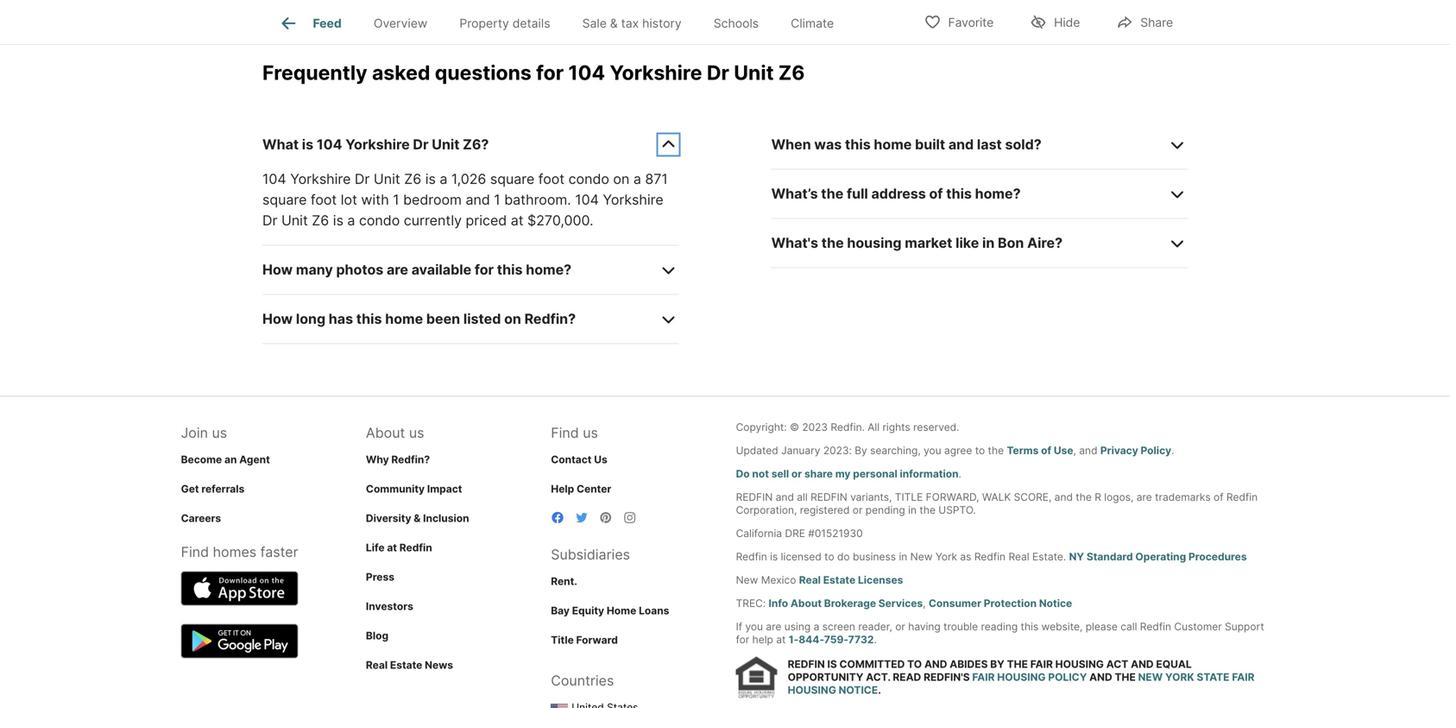 Task type: describe. For each thing, give the bounding box(es) containing it.
#01521930
[[809, 527, 863, 540]]

. up trademarks
[[1172, 444, 1175, 457]]

redfin for and
[[736, 491, 773, 503]]

is inside 104 yorkshire dr unit z6 is a condo currently priced at $270,000.
[[333, 212, 344, 229]]

logos,
[[1105, 491, 1134, 503]]

1 vertical spatial foot
[[311, 191, 337, 208]]

0 horizontal spatial redfin?
[[392, 453, 430, 466]]

1 vertical spatial ,
[[923, 597, 926, 610]]

2 1 from the left
[[494, 191, 501, 208]]

what's the full address of this home? button
[[772, 170, 1188, 219]]

z6 for 104 yorkshire dr unit z6 is a 1,026 square foot condo on a 871 square foot lot with 1 bedroom and 1 bathroom.
[[404, 170, 422, 187]]

2 horizontal spatial real
[[1009, 550, 1030, 563]]

1 vertical spatial home
[[385, 310, 423, 327]]

redfin instagram image
[[624, 511, 638, 525]]

as
[[961, 550, 972, 563]]

overview tab
[[358, 3, 444, 44]]

what's the full address of this home?
[[772, 185, 1021, 202]]

and inside dropdown button
[[949, 136, 974, 153]]

new mexico real estate licenses
[[736, 574, 904, 586]]

us for about us
[[409, 424, 424, 441]]

1 vertical spatial new
[[736, 574, 758, 586]]

0 vertical spatial new
[[911, 550, 933, 563]]

the right what's
[[822, 234, 844, 251]]

diversity & inclusion
[[366, 512, 469, 525]]

is
[[828, 658, 837, 670]]

housing inside redfin is committed to and abides by the fair housing act and equal opportunity act. read redfin's
[[1056, 658, 1104, 670]]

property details tab
[[444, 3, 567, 44]]

licensed
[[781, 550, 822, 563]]

address
[[872, 185, 926, 202]]

new york state fair housing notice
[[788, 671, 1255, 696]]

z6 for 104 yorkshire dr unit z6 is a condo currently priced at $270,000.
[[312, 212, 329, 229]]

a inside if you are using a screen reader, or having trouble reading this website, please call redfin customer support for help at
[[814, 620, 820, 633]]

in inside dropdown button
[[983, 234, 995, 251]]

redfin down diversity & inclusion
[[400, 541, 432, 554]]

bathroom.
[[504, 191, 571, 208]]

policy
[[1049, 671, 1088, 683]]

0 vertical spatial you
[[924, 444, 942, 457]]

life at redfin
[[366, 541, 432, 554]]

info
[[769, 597, 789, 610]]

an
[[225, 453, 237, 466]]

overview
[[374, 16, 428, 30]]

forward,
[[926, 491, 980, 503]]

. down act.
[[878, 684, 881, 696]]

notice
[[839, 684, 878, 696]]

equal
[[1157, 658, 1192, 670]]

and inside 104 yorkshire dr unit z6 is a 1,026 square foot condo on a 871 square foot lot with 1 bedroom and 1 bathroom.
[[466, 191, 490, 208]]

yorkshire down history
[[610, 61, 702, 85]]

info about brokerage services link
[[769, 597, 923, 610]]

reading
[[981, 620, 1018, 633]]

schools tab
[[698, 3, 775, 44]]

housing
[[847, 234, 902, 251]]

january
[[782, 444, 821, 457]]

score,
[[1014, 491, 1052, 503]]

what
[[263, 136, 299, 153]]

york
[[1166, 671, 1195, 683]]

new york state fair housing notice link
[[788, 671, 1255, 696]]

reserved.
[[914, 421, 960, 433]]

title
[[551, 634, 574, 646]]

why
[[366, 453, 389, 466]]

$270,000.
[[528, 212, 594, 229]]

©
[[790, 421, 800, 433]]

share button
[[1102, 4, 1188, 39]]

at inside if you are using a screen reader, or having trouble reading this website, please call redfin customer support for help at
[[777, 633, 786, 646]]

policy
[[1141, 444, 1172, 457]]

are inside redfin and all redfin variants, title forward, walk score, and the r logos, are trademarks of redfin corporation, registered or pending in the uspto.
[[1137, 491, 1153, 503]]

hide
[[1055, 15, 1081, 30]]

center
[[577, 483, 612, 495]]

lot
[[341, 191, 357, 208]]

us for join us
[[212, 424, 227, 441]]

1 horizontal spatial ,
[[1074, 444, 1077, 457]]

844-
[[799, 633, 824, 646]]

104 yorkshire dr unit z6 is a condo currently priced at $270,000.
[[263, 191, 664, 229]]

redfin twitter image
[[575, 511, 589, 525]]

the inside redfin is committed to and abides by the fair housing act and equal opportunity act. read redfin's
[[1007, 658, 1028, 670]]

housing inside new york state fair housing notice
[[788, 684, 837, 696]]

find us
[[551, 424, 598, 441]]

consumer protection notice link
[[929, 597, 1073, 610]]

are inside 'dropdown button'
[[387, 261, 408, 278]]

and left all
[[776, 491, 794, 503]]

details
[[513, 16, 551, 30]]

has
[[329, 310, 353, 327]]

standard
[[1087, 550, 1134, 563]]

us
[[594, 453, 608, 466]]

history
[[643, 16, 682, 30]]

759-
[[824, 633, 849, 646]]

104 inside 104 yorkshire dr unit z6 is a condo currently priced at $270,000.
[[575, 191, 599, 208]]

0 vertical spatial z6
[[779, 61, 805, 85]]

1 horizontal spatial about
[[791, 597, 822, 610]]

join
[[181, 424, 208, 441]]

0 vertical spatial for
[[536, 61, 564, 85]]

is up mexico
[[770, 550, 778, 563]]

investors button
[[366, 600, 414, 613]]

contact
[[551, 453, 592, 466]]

mexico
[[761, 574, 797, 586]]

the down title
[[920, 504, 936, 516]]

with
[[361, 191, 389, 208]]

1 vertical spatial estate
[[390, 659, 423, 671]]

ny standard operating procedures link
[[1070, 550, 1247, 563]]

for inside if you are using a screen reader, or having trouble reading this website, please call redfin customer support for help at
[[736, 633, 750, 646]]

subsidiaries
[[551, 546, 630, 563]]

community impact
[[366, 483, 462, 495]]

share
[[805, 468, 833, 480]]

0 horizontal spatial about
[[366, 424, 405, 441]]

climate tab
[[775, 3, 850, 44]]

help center button
[[551, 483, 612, 495]]

104 inside 104 yorkshire dr unit z6 is a 1,026 square foot condo on a 871 square foot lot with 1 bedroom and 1 bathroom.
[[263, 170, 286, 187]]

1 vertical spatial real
[[799, 574, 821, 586]]

contact us
[[551, 453, 608, 466]]

1-844-759-7732 link
[[789, 633, 874, 646]]

available
[[412, 261, 472, 278]]

redfin down california
[[736, 550, 768, 563]]

website,
[[1042, 620, 1083, 633]]

redfin? inside dropdown button
[[525, 310, 576, 327]]

this inside when was this home built and last sold? dropdown button
[[845, 136, 871, 153]]

find for find homes faster
[[181, 544, 209, 560]]

frequently
[[263, 61, 368, 85]]

brokerage
[[824, 597, 877, 610]]

not
[[753, 468, 769, 480]]

1 horizontal spatial the
[[1115, 671, 1136, 683]]

what's
[[772, 234, 819, 251]]

us for find us
[[583, 424, 598, 441]]

get referrals button
[[181, 483, 245, 495]]

for inside how many photos are available for this home? 'dropdown button'
[[475, 261, 494, 278]]

home
[[607, 604, 637, 617]]

the left terms
[[988, 444, 1004, 457]]

this inside how many photos are available for this home? 'dropdown button'
[[497, 261, 523, 278]]

0 vertical spatial home
[[874, 136, 912, 153]]

loans
[[639, 604, 670, 617]]

california dre #01521930
[[736, 527, 863, 540]]

& for diversity
[[414, 512, 421, 525]]

registered
[[800, 504, 850, 516]]

0 horizontal spatial at
[[387, 541, 397, 554]]

0 horizontal spatial in
[[899, 550, 908, 563]]

sold?
[[1006, 136, 1042, 153]]

get
[[181, 483, 199, 495]]

dre
[[785, 527, 806, 540]]

how long has this home been listed on redfin?
[[263, 310, 576, 327]]

fair inside redfin is committed to and abides by the fair housing act and equal opportunity act. read redfin's
[[1031, 658, 1053, 670]]

asked
[[372, 61, 430, 85]]

rent. button
[[551, 575, 578, 588]]

104 down sale
[[569, 61, 605, 85]]

licenses
[[858, 574, 904, 586]]

a left 871
[[634, 170, 642, 187]]

press button
[[366, 571, 395, 583]]

title forward
[[551, 634, 618, 646]]

dr inside dropdown button
[[413, 136, 429, 153]]

yorkshire inside 104 yorkshire dr unit z6 is a 1,026 square foot condo on a 871 square foot lot with 1 bedroom and 1 bathroom.
[[290, 170, 351, 187]]

how many photos are available for this home?
[[263, 261, 572, 278]]

unit inside 104 yorkshire dr unit z6 is a 1,026 square foot condo on a 871 square foot lot with 1 bedroom and 1 bathroom.
[[374, 170, 400, 187]]

bay equity home loans
[[551, 604, 670, 617]]

corporation,
[[736, 504, 797, 516]]

privacy policy link
[[1101, 444, 1172, 457]]

is inside 104 yorkshire dr unit z6 is a 1,026 square foot condo on a 871 square foot lot with 1 bedroom and 1 bathroom.
[[425, 170, 436, 187]]

1 horizontal spatial and
[[1090, 671, 1113, 683]]



Task type: vqa. For each thing, say whether or not it's contained in the screenshot.
tour
no



Task type: locate. For each thing, give the bounding box(es) containing it.
0 vertical spatial or
[[792, 468, 802, 480]]

0 vertical spatial are
[[387, 261, 408, 278]]

how left "long"
[[263, 310, 293, 327]]

how for how many photos are available for this home?
[[263, 261, 293, 278]]

the down act
[[1115, 671, 1136, 683]]

0 horizontal spatial estate
[[390, 659, 423, 671]]

1 how from the top
[[263, 261, 293, 278]]

0 vertical spatial foot
[[539, 170, 565, 187]]

climate
[[791, 16, 834, 30]]

walk
[[983, 491, 1011, 503]]

become an agent
[[181, 453, 270, 466]]

find up contact on the left bottom of page
[[551, 424, 579, 441]]

a down lot
[[348, 212, 355, 229]]

0 vertical spatial condo
[[569, 170, 610, 187]]

0 horizontal spatial are
[[387, 261, 408, 278]]

& left tax
[[610, 16, 618, 30]]

real estate licenses link
[[799, 574, 904, 586]]

of inside redfin and all redfin variants, title forward, walk score, and the r logos, are trademarks of redfin corporation, registered or pending in the uspto.
[[1214, 491, 1224, 503]]

real down licensed
[[799, 574, 821, 586]]

redfin inside redfin is committed to and abides by the fair housing act and equal opportunity act. read redfin's
[[788, 658, 825, 670]]

0 horizontal spatial to
[[825, 550, 835, 563]]

redfin right call
[[1141, 620, 1172, 633]]

on left 871
[[613, 170, 630, 187]]

2 vertical spatial real
[[366, 659, 388, 671]]

equity
[[572, 604, 605, 617]]

title forward button
[[551, 634, 618, 646]]

1 horizontal spatial new
[[911, 550, 933, 563]]

0 vertical spatial ,
[[1074, 444, 1077, 457]]

sale & tax history
[[583, 16, 682, 30]]

and right use
[[1080, 444, 1098, 457]]

1 horizontal spatial us
[[409, 424, 424, 441]]

fair housing policy link
[[973, 671, 1088, 683]]

square
[[490, 170, 535, 187], [263, 191, 307, 208]]

unit down schools tab
[[734, 61, 774, 85]]

this inside how long has this home been listed on redfin? dropdown button
[[356, 310, 382, 327]]

at inside 104 yorkshire dr unit z6 is a condo currently priced at $270,000.
[[511, 212, 524, 229]]

are right photos
[[387, 261, 408, 278]]

0 horizontal spatial fair
[[973, 671, 995, 683]]

0 horizontal spatial new
[[736, 574, 758, 586]]

3 us from the left
[[583, 424, 598, 441]]

.
[[1172, 444, 1175, 457], [959, 468, 962, 480], [874, 633, 877, 646], [878, 684, 881, 696]]

dr inside 104 yorkshire dr unit z6 is a 1,026 square foot condo on a 871 square foot lot with 1 bedroom and 1 bathroom.
[[355, 170, 370, 187]]

0 horizontal spatial 1
[[393, 191, 399, 208]]

information
[[900, 468, 959, 480]]

1 vertical spatial of
[[1042, 444, 1052, 457]]

1 vertical spatial &
[[414, 512, 421, 525]]

find for find us
[[551, 424, 579, 441]]

1 horizontal spatial home
[[874, 136, 912, 153]]

redfin inside if you are using a screen reader, or having trouble reading this website, please call redfin customer support for help at
[[1141, 620, 1172, 633]]

of inside dropdown button
[[930, 185, 943, 202]]

0 horizontal spatial z6
[[312, 212, 329, 229]]

104 yorkshire dr unit z6 is a 1,026 square foot condo on a 871 square foot lot with 1 bedroom and 1 bathroom.
[[263, 170, 668, 208]]

and up the redfin's
[[925, 658, 948, 670]]

agent
[[239, 453, 270, 466]]

1 up priced on the top left of page
[[494, 191, 501, 208]]

this up like
[[947, 185, 972, 202]]

dr down schools tab
[[707, 61, 730, 85]]

download the redfin app on the apple app store image
[[181, 571, 298, 606]]

1 vertical spatial to
[[825, 550, 835, 563]]

1 horizontal spatial are
[[766, 620, 782, 633]]

1 vertical spatial square
[[263, 191, 307, 208]]

1 vertical spatial are
[[1137, 491, 1153, 503]]

and up priced on the top left of page
[[466, 191, 490, 208]]

a inside 104 yorkshire dr unit z6 is a condo currently priced at $270,000.
[[348, 212, 355, 229]]

a up 844-
[[814, 620, 820, 633]]

2 vertical spatial of
[[1214, 491, 1224, 503]]

, left privacy
[[1074, 444, 1077, 457]]

104 right what at the left top
[[317, 136, 342, 153]]

1 vertical spatial for
[[475, 261, 494, 278]]

home? inside 'dropdown button'
[[526, 261, 572, 278]]

1 horizontal spatial or
[[853, 504, 863, 516]]

feed link
[[279, 13, 342, 34]]

fair right "state"
[[1233, 671, 1255, 683]]

currently
[[404, 212, 462, 229]]

for right the available
[[475, 261, 494, 278]]

about
[[366, 424, 405, 441], [791, 597, 822, 610]]

at left 1-
[[777, 633, 786, 646]]

or down services
[[896, 620, 906, 633]]

1 horizontal spatial 1
[[494, 191, 501, 208]]

why redfin?
[[366, 453, 430, 466]]

1 vertical spatial about
[[791, 597, 822, 610]]

are inside if you are using a screen reader, or having trouble reading this website, please call redfin customer support for help at
[[766, 620, 782, 633]]

z6 inside 104 yorkshire dr unit z6 is a 1,026 square foot condo on a 871 square foot lot with 1 bedroom and 1 bathroom.
[[404, 170, 422, 187]]

property
[[460, 16, 509, 30]]

1 horizontal spatial estate
[[824, 574, 856, 586]]

condo inside 104 yorkshire dr unit z6 is a 1,026 square foot condo on a 871 square foot lot with 1 bedroom and 1 bathroom.
[[569, 170, 610, 187]]

at down bathroom. at the top left
[[511, 212, 524, 229]]

yorkshire inside dropdown button
[[346, 136, 410, 153]]

unit inside 104 yorkshire dr unit z6 is a condo currently priced at $270,000.
[[281, 212, 308, 229]]

0 vertical spatial to
[[976, 444, 985, 457]]

state
[[1197, 671, 1230, 683]]

a up bedroom
[[440, 170, 448, 187]]

1 right "with"
[[393, 191, 399, 208]]

0 horizontal spatial real
[[366, 659, 388, 671]]

unit up many
[[281, 212, 308, 229]]

when was this home built and last sold?
[[772, 136, 1042, 153]]

real estate news button
[[366, 659, 453, 671]]

us up why redfin? button
[[409, 424, 424, 441]]

join us
[[181, 424, 227, 441]]

yorkshire inside 104 yorkshire dr unit z6 is a condo currently priced at $270,000.
[[603, 191, 664, 208]]

redfin pinterest image
[[600, 511, 613, 525]]

z6?
[[463, 136, 489, 153]]

yorkshire
[[610, 61, 702, 85], [346, 136, 410, 153], [290, 170, 351, 187], [603, 191, 664, 208]]

1 horizontal spatial for
[[536, 61, 564, 85]]

1-844-759-7732 .
[[789, 633, 877, 646]]

built
[[915, 136, 946, 153]]

foot up bathroom. at the top left
[[539, 170, 565, 187]]

of right address at the right top
[[930, 185, 943, 202]]

2 horizontal spatial and
[[1131, 658, 1154, 670]]

1 vertical spatial how
[[263, 310, 293, 327]]

0 horizontal spatial the
[[1007, 658, 1028, 670]]

2 us from the left
[[409, 424, 424, 441]]

1 horizontal spatial &
[[610, 16, 618, 30]]

was
[[815, 136, 842, 153]]

us right join
[[212, 424, 227, 441]]

2 horizontal spatial in
[[983, 234, 995, 251]]

in right like
[[983, 234, 995, 251]]

home? down $270,000.
[[526, 261, 572, 278]]

fair inside new york state fair housing notice
[[1233, 671, 1255, 683]]

blog button
[[366, 629, 389, 642]]

last
[[977, 136, 1002, 153]]

equal housing opportunity image
[[736, 657, 778, 698]]

tab list
[[263, 0, 864, 44]]

redfin? up community impact button
[[392, 453, 430, 466]]

2 horizontal spatial at
[[777, 633, 786, 646]]

california
[[736, 527, 782, 540]]

the left full
[[822, 185, 844, 202]]

dr up "with"
[[355, 170, 370, 187]]

1 horizontal spatial of
[[1042, 444, 1052, 457]]

0 horizontal spatial home?
[[526, 261, 572, 278]]

dr left z6? at the left of page
[[413, 136, 429, 153]]

1 vertical spatial or
[[853, 504, 863, 516]]

how inside dropdown button
[[263, 310, 293, 327]]

1 us from the left
[[212, 424, 227, 441]]

2 vertical spatial or
[[896, 620, 906, 633]]

0 vertical spatial find
[[551, 424, 579, 441]]

2 how from the top
[[263, 310, 293, 327]]

0 horizontal spatial you
[[746, 620, 763, 633]]

1 horizontal spatial at
[[511, 212, 524, 229]]

0 vertical spatial real
[[1009, 550, 1030, 563]]

how left many
[[263, 261, 293, 278]]

all
[[797, 491, 808, 503]]

1 horizontal spatial housing
[[998, 671, 1046, 683]]

by
[[991, 658, 1005, 670]]

1 horizontal spatial home?
[[975, 185, 1021, 202]]

the up fair housing policy link
[[1007, 658, 1028, 670]]

ny
[[1070, 550, 1085, 563]]

or inside if you are using a screen reader, or having trouble reading this website, please call redfin customer support for help at
[[896, 620, 906, 633]]

in inside redfin and all redfin variants, title forward, walk score, and the r logos, are trademarks of redfin corporation, registered or pending in the uspto.
[[909, 504, 917, 516]]

0 horizontal spatial foot
[[311, 191, 337, 208]]

real estate news
[[366, 659, 453, 671]]

104 up $270,000.
[[575, 191, 599, 208]]

find down careers button
[[181, 544, 209, 560]]

business
[[853, 550, 896, 563]]

become
[[181, 453, 222, 466]]

favorite button
[[910, 4, 1009, 39]]

on right listed
[[504, 310, 521, 327]]

housing
[[1056, 658, 1104, 670], [998, 671, 1046, 683], [788, 684, 837, 696]]

sale & tax history tab
[[567, 3, 698, 44]]

for down details
[[536, 61, 564, 85]]

& inside sale & tax history tab
[[610, 16, 618, 30]]

0 horizontal spatial and
[[925, 658, 948, 670]]

yorkshire up lot
[[290, 170, 351, 187]]

redfin is licensed to do business in new york as redfin real estate. ny standard operating procedures
[[736, 550, 1247, 563]]

1 vertical spatial in
[[909, 504, 917, 516]]

real left the estate.
[[1009, 550, 1030, 563]]

when
[[772, 136, 811, 153]]

0 vertical spatial estate
[[824, 574, 856, 586]]

for
[[536, 61, 564, 85], [475, 261, 494, 278], [736, 633, 750, 646]]

fair up fair housing policy link
[[1031, 658, 1053, 670]]

us flag image
[[551, 704, 568, 708]]

and down act
[[1090, 671, 1113, 683]]

2 horizontal spatial are
[[1137, 491, 1153, 503]]

title
[[895, 491, 923, 503]]

2 horizontal spatial or
[[896, 620, 906, 633]]

redfin inside redfin and all redfin variants, title forward, walk score, and the r logos, are trademarks of redfin corporation, registered or pending in the uspto.
[[1227, 491, 1258, 503]]

housing up the policy
[[1056, 658, 1104, 670]]

call
[[1121, 620, 1138, 633]]

the left r
[[1076, 491, 1092, 503]]

,
[[1074, 444, 1077, 457], [923, 597, 926, 610]]

bedroom
[[403, 191, 462, 208]]

become an agent button
[[181, 453, 270, 466]]

download the redfin app from the google play store image
[[181, 624, 298, 658]]

to left do
[[825, 550, 835, 563]]

referrals
[[202, 483, 245, 495]]

how for how long has this home been listed on redfin?
[[263, 310, 293, 327]]

0 horizontal spatial condo
[[359, 212, 400, 229]]

redfin facebook image
[[551, 511, 565, 525]]

terms of use link
[[1007, 444, 1074, 457]]

yorkshire up "with"
[[346, 136, 410, 153]]

0 vertical spatial about
[[366, 424, 405, 441]]

z6 up bedroom
[[404, 170, 422, 187]]

or inside redfin and all redfin variants, title forward, walk score, and the r logos, are trademarks of redfin corporation, registered or pending in the uspto.
[[853, 504, 863, 516]]

rent.
[[551, 575, 578, 588]]

. down agree
[[959, 468, 962, 480]]

redfin up corporation,
[[736, 491, 773, 503]]

redfin right the as on the bottom of the page
[[975, 550, 1006, 563]]

on inside dropdown button
[[504, 310, 521, 327]]

agree
[[945, 444, 973, 457]]

1 horizontal spatial to
[[976, 444, 985, 457]]

tab list containing feed
[[263, 0, 864, 44]]

1 vertical spatial find
[[181, 544, 209, 560]]

2 horizontal spatial us
[[583, 424, 598, 441]]

procedures
[[1189, 550, 1247, 563]]

feed
[[313, 16, 342, 30]]

life
[[366, 541, 385, 554]]

& for sale
[[610, 16, 618, 30]]

this right was
[[845, 136, 871, 153]]

7732
[[849, 633, 874, 646]]

is up bedroom
[[425, 170, 436, 187]]

and right score,
[[1055, 491, 1073, 503]]

0 horizontal spatial or
[[792, 468, 802, 480]]

z6 down climate tab
[[779, 61, 805, 85]]

, up having
[[923, 597, 926, 610]]

0 horizontal spatial ,
[[923, 597, 926, 610]]

home
[[874, 136, 912, 153], [385, 310, 423, 327]]

square up bathroom. at the top left
[[490, 170, 535, 187]]

you inside if you are using a screen reader, or having trouble reading this website, please call redfin customer support for help at
[[746, 620, 763, 633]]

redfin? right listed
[[525, 310, 576, 327]]

careers
[[181, 512, 221, 525]]

foot
[[539, 170, 565, 187], [311, 191, 337, 208]]

or
[[792, 468, 802, 480], [853, 504, 863, 516], [896, 620, 906, 633]]

diversity
[[366, 512, 411, 525]]

or down variants,
[[853, 504, 863, 516]]

condo up $270,000.
[[569, 170, 610, 187]]

condo inside 104 yorkshire dr unit z6 is a condo currently priced at $270,000.
[[359, 212, 400, 229]]

yorkshire down 871
[[603, 191, 664, 208]]

dr inside 104 yorkshire dr unit z6 is a condo currently priced at $270,000.
[[263, 212, 278, 229]]

2 horizontal spatial z6
[[779, 61, 805, 85]]

do
[[736, 468, 750, 480]]

protection
[[984, 597, 1037, 610]]

2 vertical spatial for
[[736, 633, 750, 646]]

1 horizontal spatial fair
[[1031, 658, 1053, 670]]

on inside 104 yorkshire dr unit z6 is a 1,026 square foot condo on a 871 square foot lot with 1 bedroom and 1 bathroom.
[[613, 170, 630, 187]]

1 horizontal spatial z6
[[404, 170, 422, 187]]

redfin up registered
[[811, 491, 848, 503]]

how inside 'dropdown button'
[[263, 261, 293, 278]]

0 vertical spatial at
[[511, 212, 524, 229]]

1 horizontal spatial redfin?
[[525, 310, 576, 327]]

1 horizontal spatial square
[[490, 170, 535, 187]]

1 1 from the left
[[393, 191, 399, 208]]

0 horizontal spatial of
[[930, 185, 943, 202]]

in down title
[[909, 504, 917, 516]]

consumer
[[929, 597, 982, 610]]

unit up "with"
[[374, 170, 400, 187]]

to right agree
[[976, 444, 985, 457]]

2 vertical spatial are
[[766, 620, 782, 633]]

are right 'logos,'
[[1137, 491, 1153, 503]]

housing down by
[[998, 671, 1046, 683]]

0 horizontal spatial housing
[[788, 684, 837, 696]]

0 vertical spatial square
[[490, 170, 535, 187]]

estate down do
[[824, 574, 856, 586]]

this
[[845, 136, 871, 153], [947, 185, 972, 202], [497, 261, 523, 278], [356, 310, 382, 327], [1021, 620, 1039, 633]]

0 vertical spatial on
[[613, 170, 630, 187]]

1 vertical spatial z6
[[404, 170, 422, 187]]

hide button
[[1016, 4, 1095, 39]]

1 horizontal spatial condo
[[569, 170, 610, 187]]

redfin
[[736, 491, 773, 503], [811, 491, 848, 503], [788, 658, 825, 670]]

are up the help
[[766, 620, 782, 633]]

unit inside dropdown button
[[432, 136, 460, 153]]

to
[[908, 658, 922, 670]]

fair down by
[[973, 671, 995, 683]]

you right 'if'
[[746, 620, 763, 633]]

& right diversity
[[414, 512, 421, 525]]

about up why at the bottom of page
[[366, 424, 405, 441]]

1 vertical spatial at
[[387, 541, 397, 554]]

trouble
[[944, 620, 979, 633]]

find
[[551, 424, 579, 441], [181, 544, 209, 560]]

. down reader,
[[874, 633, 877, 646]]

all
[[868, 421, 880, 433]]

operating
[[1136, 550, 1187, 563]]

what's the housing market like in bon aire?
[[772, 234, 1063, 251]]

104 inside what is 104 yorkshire dr unit z6? dropdown button
[[317, 136, 342, 153]]

unit left z6? at the left of page
[[432, 136, 460, 153]]

using
[[785, 620, 811, 633]]

is down lot
[[333, 212, 344, 229]]

condo down "with"
[[359, 212, 400, 229]]

contact us button
[[551, 453, 608, 466]]

this inside if you are using a screen reader, or having trouble reading this website, please call redfin customer support for help at
[[1021, 620, 1039, 633]]

about up using
[[791, 597, 822, 610]]

by
[[855, 444, 868, 457]]

is
[[302, 136, 314, 153], [425, 170, 436, 187], [333, 212, 344, 229], [770, 550, 778, 563]]

1 horizontal spatial you
[[924, 444, 942, 457]]

help
[[551, 483, 574, 495]]

tax
[[621, 16, 639, 30]]

home? inside dropdown button
[[975, 185, 1021, 202]]

this inside what's the full address of this home? dropdown button
[[947, 185, 972, 202]]

2 horizontal spatial fair
[[1233, 671, 1255, 683]]

0 vertical spatial redfin?
[[525, 310, 576, 327]]

2 horizontal spatial housing
[[1056, 658, 1104, 670]]

home left built
[[874, 136, 912, 153]]

help center
[[551, 483, 612, 495]]

home left been
[[385, 310, 423, 327]]

1 horizontal spatial foot
[[539, 170, 565, 187]]

redfin for is
[[788, 658, 825, 670]]

what's
[[772, 185, 818, 202]]

0 vertical spatial home?
[[975, 185, 1021, 202]]

this right has
[[356, 310, 382, 327]]

is right what at the left top
[[302, 136, 314, 153]]

z6 inside 104 yorkshire dr unit z6 is a condo currently priced at $270,000.
[[312, 212, 329, 229]]

is inside what is 104 yorkshire dr unit z6? dropdown button
[[302, 136, 314, 153]]

0 vertical spatial &
[[610, 16, 618, 30]]

2 vertical spatial in
[[899, 550, 908, 563]]

or right sell
[[792, 468, 802, 480]]

0 vertical spatial of
[[930, 185, 943, 202]]

home? down last
[[975, 185, 1021, 202]]

r
[[1095, 491, 1102, 503]]

new up trec: at the bottom
[[736, 574, 758, 586]]

redfin right trademarks
[[1227, 491, 1258, 503]]

1 horizontal spatial on
[[613, 170, 630, 187]]

dr down what at the left top
[[263, 212, 278, 229]]

1 vertical spatial condo
[[359, 212, 400, 229]]

2 horizontal spatial of
[[1214, 491, 1224, 503]]

in right business
[[899, 550, 908, 563]]



